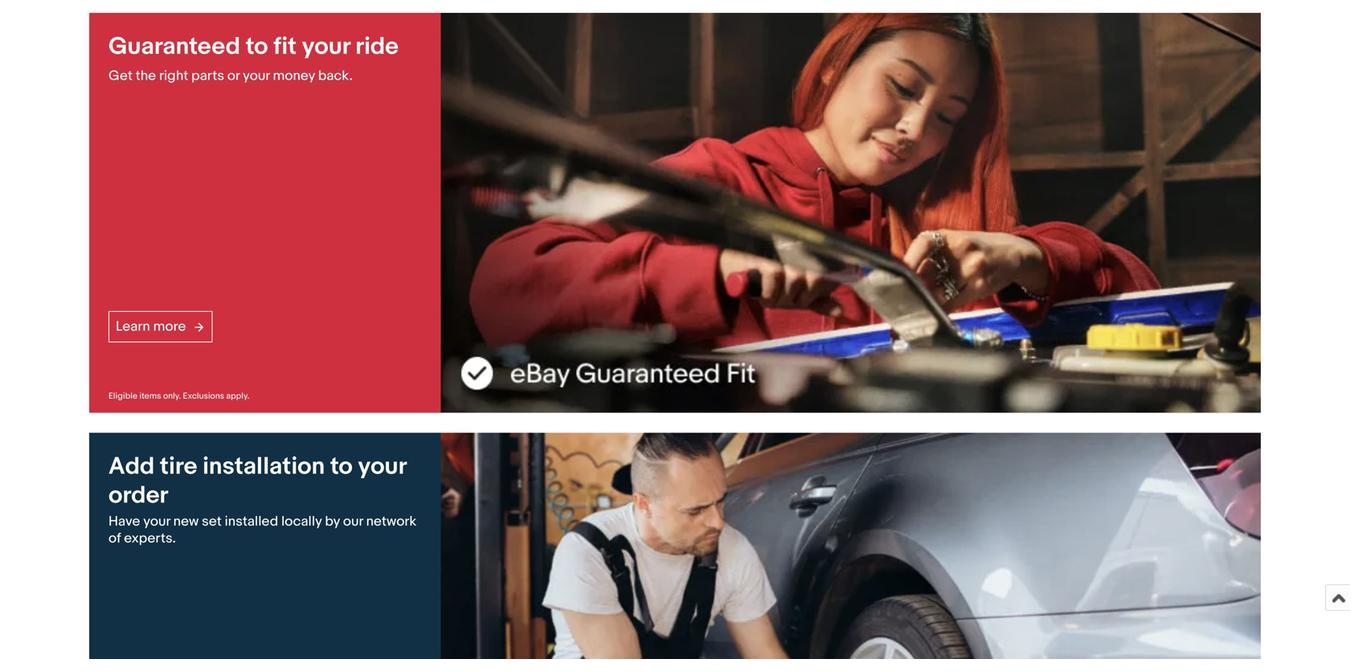 Task type: locate. For each thing, give the bounding box(es) containing it.
to left fit
[[246, 32, 268, 61]]

network
[[366, 513, 417, 530]]

your left new
[[143, 513, 170, 530]]

installation
[[203, 452, 325, 481]]

of
[[109, 530, 121, 547]]

locally
[[281, 513, 322, 530]]

learn
[[116, 318, 150, 335]]

order
[[109, 481, 168, 510]]

learn more
[[116, 318, 186, 335]]

0 vertical spatial to
[[246, 32, 268, 61]]

ride
[[356, 32, 399, 61]]

the
[[136, 67, 156, 84]]

to up by on the left bottom of page
[[330, 452, 353, 481]]

exclusions
[[183, 391, 224, 401]]

right
[[159, 67, 188, 84]]

0 horizontal spatial to
[[246, 32, 268, 61]]

1 horizontal spatial to
[[330, 452, 353, 481]]

guaranteed to fit your ride get the right parts or your money back.
[[109, 32, 399, 84]]

your
[[302, 32, 350, 61], [243, 67, 270, 84], [358, 452, 406, 481], [143, 513, 170, 530]]

add tire installation to your order image
[[441, 433, 1261, 659]]

or
[[227, 67, 240, 84]]

to
[[246, 32, 268, 61], [330, 452, 353, 481]]

fit
[[274, 32, 297, 61]]

your up the network
[[358, 452, 406, 481]]

1 vertical spatial to
[[330, 452, 353, 481]]

set
[[202, 513, 222, 530]]

have
[[109, 513, 140, 530]]

eligible items only. exclusions apply.
[[109, 391, 250, 401]]

experts.
[[124, 530, 176, 547]]



Task type: describe. For each thing, give the bounding box(es) containing it.
guaranteed
[[109, 32, 240, 61]]

to inside guaranteed to fit your ride get the right parts or your money back.
[[246, 32, 268, 61]]

eligible
[[109, 391, 138, 401]]

your up back.
[[302, 32, 350, 61]]

add
[[109, 452, 155, 481]]

new
[[173, 513, 199, 530]]

get
[[109, 67, 133, 84]]

to inside add tire installation to your order have your new set installed locally by our network of experts.
[[330, 452, 353, 481]]

your right or
[[243, 67, 270, 84]]

more
[[153, 318, 186, 335]]

money
[[273, 67, 315, 84]]

items
[[139, 391, 161, 401]]

back.
[[318, 67, 353, 84]]

only.
[[163, 391, 181, 401]]

installed
[[225, 513, 278, 530]]

learn more link
[[109, 311, 212, 342]]

by
[[325, 513, 340, 530]]

add tire installation to your order have your new set installed locally by our network of experts.
[[109, 452, 417, 547]]

tire
[[160, 452, 197, 481]]

guaranteed to fit your ride image
[[441, 13, 1261, 413]]

apply.
[[226, 391, 250, 401]]

our
[[343, 513, 363, 530]]

parts
[[191, 67, 224, 84]]



Task type: vqa. For each thing, say whether or not it's contained in the screenshot.
"the"
yes



